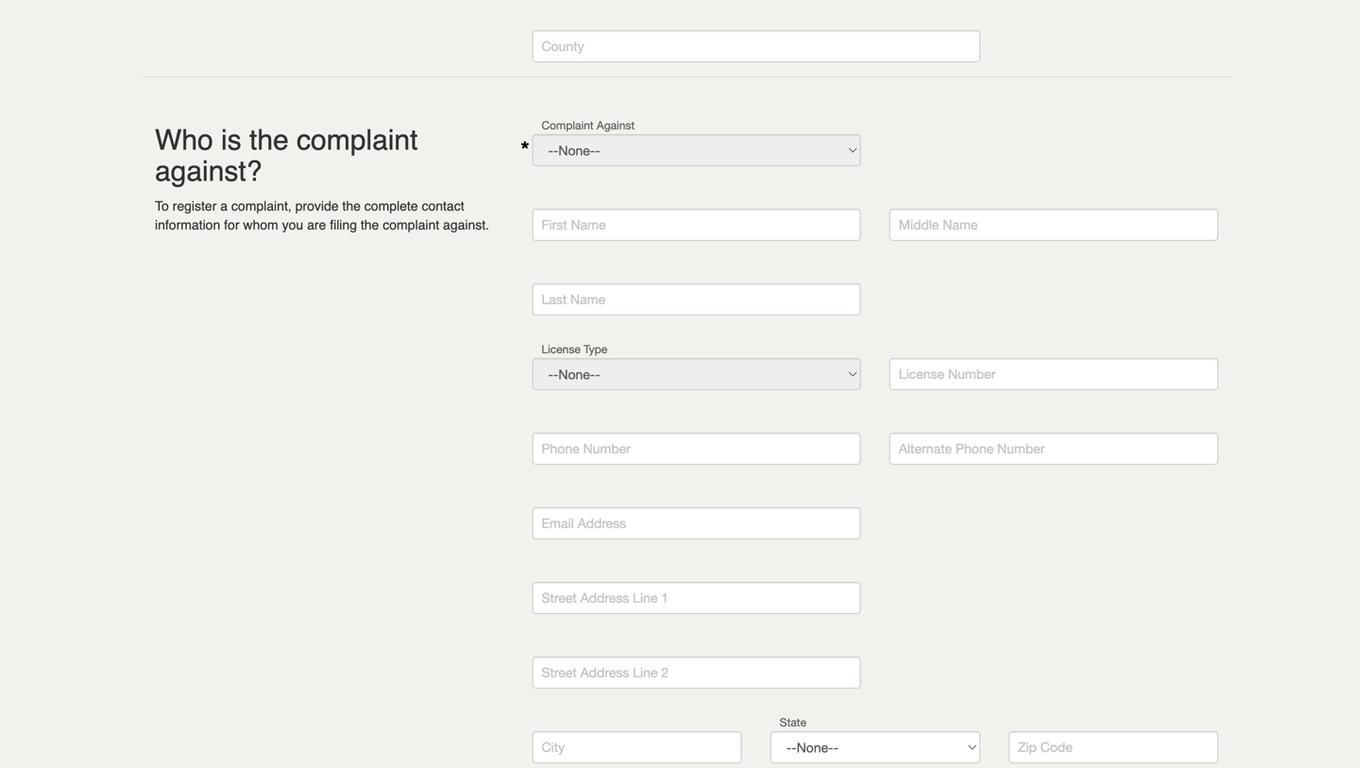 Task type: describe. For each thing, give the bounding box(es) containing it.
against?
[[155, 155, 262, 188]]

against.
[[443, 217, 489, 232]]

name for first name
[[571, 217, 606, 232]]

First Name text field
[[532, 209, 861, 241]]

email
[[542, 515, 574, 531]]

state
[[780, 716, 807, 729]]

complaint against
[[542, 119, 635, 132]]

Alternate Phone Number text field
[[890, 433, 1219, 465]]

Email Address text field
[[532, 507, 861, 539]]

register
[[173, 198, 217, 214]]

zip code
[[1018, 739, 1073, 755]]

2 phone from the left
[[956, 441, 994, 456]]

complete
[[364, 198, 418, 214]]

alternate phone number
[[899, 441, 1045, 456]]

email address
[[542, 515, 626, 531]]

1 vertical spatial the
[[342, 198, 361, 214]]

complaint,
[[231, 198, 292, 214]]

number for phone number
[[583, 441, 631, 456]]

City text field
[[532, 731, 742, 763]]

who
[[155, 124, 213, 156]]

2 horizontal spatial number
[[998, 441, 1045, 456]]

address for email address
[[578, 515, 626, 531]]

a
[[220, 198, 228, 214]]

information
[[155, 217, 220, 232]]

2
[[661, 665, 669, 680]]

number for license number
[[948, 366, 996, 382]]

first name
[[542, 217, 606, 232]]

are
[[307, 217, 326, 232]]

name for last name
[[571, 291, 606, 307]]

complaint
[[542, 119, 594, 132]]

filing
[[330, 217, 357, 232]]

license type
[[542, 342, 608, 356]]

phone number
[[542, 441, 631, 456]]

contact
[[422, 198, 464, 214]]

name for middle name
[[943, 217, 978, 232]]

1
[[661, 590, 669, 606]]

line for 1
[[633, 590, 658, 606]]

street for street address line 2
[[542, 665, 577, 680]]

you
[[282, 217, 303, 232]]



Task type: locate. For each thing, give the bounding box(es) containing it.
street for street address line 1
[[542, 590, 577, 606]]

complaint up complete
[[297, 124, 418, 156]]

the up filing
[[342, 198, 361, 214]]

number up email address
[[583, 441, 631, 456]]

address right email
[[578, 515, 626, 531]]

0 vertical spatial license
[[542, 342, 581, 356]]

2 street from the top
[[542, 665, 577, 680]]

phone right alternate
[[956, 441, 994, 456]]

line for 2
[[633, 665, 658, 680]]

number down "license number" text box on the right of the page
[[998, 441, 1045, 456]]

line
[[633, 590, 658, 606], [633, 665, 658, 680]]

street address line 2
[[542, 665, 669, 680]]

whom
[[243, 217, 278, 232]]

1 vertical spatial complaint
[[383, 217, 439, 232]]

complaint
[[297, 124, 418, 156], [383, 217, 439, 232]]

License Number text field
[[890, 358, 1219, 390]]

Zip Code text field
[[1009, 731, 1219, 763]]

zip
[[1018, 739, 1037, 755]]

alternate
[[899, 441, 952, 456]]

the
[[249, 124, 289, 156], [342, 198, 361, 214], [361, 217, 379, 232]]

is
[[221, 124, 242, 156]]

number
[[948, 366, 996, 382], [583, 441, 631, 456], [998, 441, 1045, 456]]

1 horizontal spatial phone
[[956, 441, 994, 456]]

address left 1
[[581, 590, 629, 606]]

address for street address line 1
[[581, 590, 629, 606]]

street up city
[[542, 665, 577, 680]]

address left "2"
[[581, 665, 629, 680]]

County text field
[[532, 30, 980, 62]]

1 phone from the left
[[542, 441, 580, 456]]

street
[[542, 590, 577, 606], [542, 665, 577, 680]]

1 vertical spatial street
[[542, 665, 577, 680]]

to
[[155, 198, 169, 214]]

who is the complaint against?
[[155, 124, 418, 188]]

2 vertical spatial the
[[361, 217, 379, 232]]

city
[[542, 739, 565, 755]]

against
[[597, 119, 635, 132]]

last
[[542, 291, 567, 307]]

number up alternate phone number
[[948, 366, 996, 382]]

phone
[[542, 441, 580, 456], [956, 441, 994, 456]]

line left 1
[[633, 590, 658, 606]]

Last Name text field
[[532, 283, 861, 316]]

2 line from the top
[[633, 665, 658, 680]]

1 horizontal spatial license
[[899, 366, 945, 382]]

0 horizontal spatial number
[[583, 441, 631, 456]]

type
[[584, 342, 608, 356]]

complaint down complete
[[383, 217, 439, 232]]

address for street address line 2
[[581, 665, 629, 680]]

0 vertical spatial line
[[633, 590, 658, 606]]

first
[[542, 217, 567, 232]]

middle name
[[899, 217, 978, 232]]

0 vertical spatial the
[[249, 124, 289, 156]]

address
[[578, 515, 626, 531], [581, 590, 629, 606], [581, 665, 629, 680]]

for
[[224, 217, 239, 232]]

name right last
[[571, 291, 606, 307]]

license
[[542, 342, 581, 356], [899, 366, 945, 382]]

0 horizontal spatial phone
[[542, 441, 580, 456]]

1 vertical spatial line
[[633, 665, 658, 680]]

1 vertical spatial address
[[581, 590, 629, 606]]

complaint inside to register a complaint, provide the complete contact information for whom you are filing the complaint against.
[[383, 217, 439, 232]]

1 street from the top
[[542, 590, 577, 606]]

license for license number
[[899, 366, 945, 382]]

0 horizontal spatial license
[[542, 342, 581, 356]]

name right middle on the top right of page
[[943, 217, 978, 232]]

1 horizontal spatial number
[[948, 366, 996, 382]]

county
[[542, 38, 584, 54]]

provide
[[295, 198, 339, 214]]

Middle Name text field
[[890, 209, 1219, 241]]

license up alternate
[[899, 366, 945, 382]]

1 vertical spatial license
[[899, 366, 945, 382]]

name
[[571, 217, 606, 232], [943, 217, 978, 232], [571, 291, 606, 307]]

Street Address Line 2 text field
[[532, 657, 861, 689]]

the right filing
[[361, 217, 379, 232]]

Phone Number text field
[[532, 433, 861, 465]]

code
[[1041, 739, 1073, 755]]

middle
[[899, 217, 939, 232]]

1 line from the top
[[633, 590, 658, 606]]

street address line 1
[[542, 590, 669, 606]]

license for license type
[[542, 342, 581, 356]]

street down email
[[542, 590, 577, 606]]

0 vertical spatial complaint
[[297, 124, 418, 156]]

0 vertical spatial address
[[578, 515, 626, 531]]

name right first
[[571, 217, 606, 232]]

complaint inside who is the complaint against?
[[297, 124, 418, 156]]

the inside who is the complaint against?
[[249, 124, 289, 156]]

to register a complaint, provide the complete contact information for whom you are filing the complaint against.
[[155, 198, 489, 232]]

0 vertical spatial street
[[542, 590, 577, 606]]

phone up email
[[542, 441, 580, 456]]

last name
[[542, 291, 606, 307]]

license number
[[899, 366, 996, 382]]

the right the is
[[249, 124, 289, 156]]

line left "2"
[[633, 665, 658, 680]]

license left type
[[542, 342, 581, 356]]

2 vertical spatial address
[[581, 665, 629, 680]]

Street Address Line 1 text field
[[532, 582, 861, 614]]



Task type: vqa. For each thing, say whether or not it's contained in the screenshot.
"Individual Business"
no



